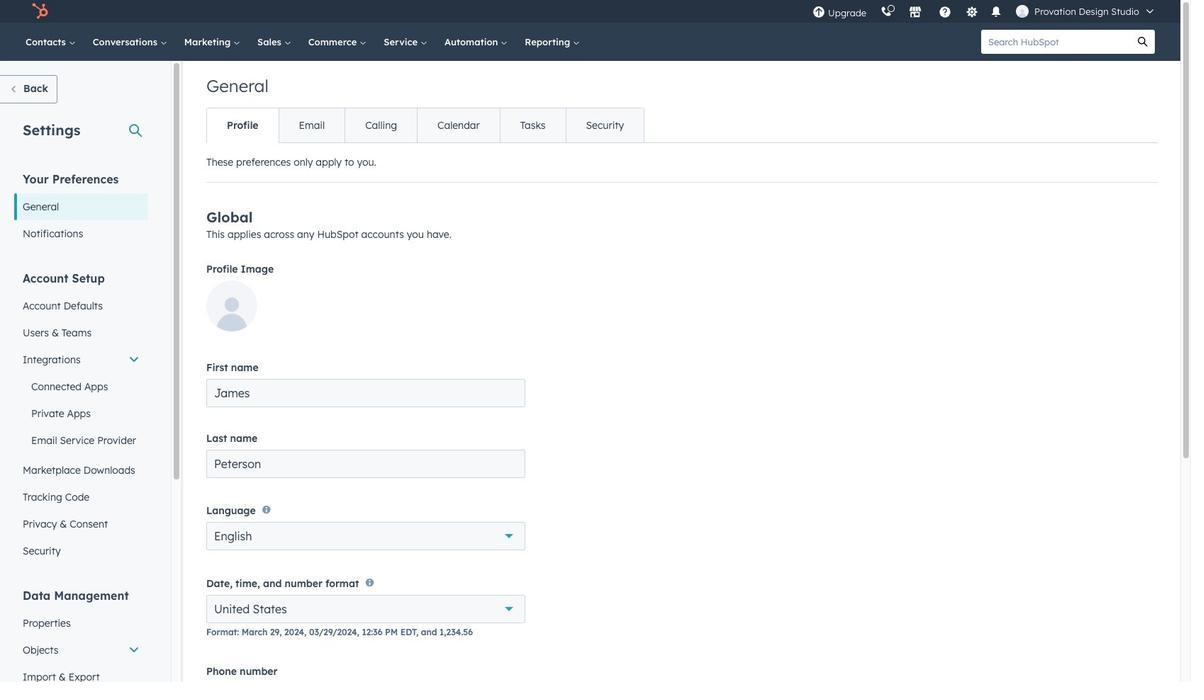 Task type: describe. For each thing, give the bounding box(es) containing it.
your preferences element
[[14, 172, 148, 247]]

account setup element
[[14, 271, 148, 565]]

data management element
[[14, 589, 148, 683]]

james peterson image
[[1016, 5, 1029, 18]]



Task type: vqa. For each thing, say whether or not it's contained in the screenshot.
the bottommost A
no



Task type: locate. For each thing, give the bounding box(es) containing it.
navigation
[[206, 108, 645, 143]]

None text field
[[206, 379, 525, 408]]

Search HubSpot search field
[[981, 30, 1131, 54]]

menu
[[806, 0, 1164, 23]]

None text field
[[206, 450, 525, 479]]

marketplaces image
[[909, 6, 922, 19]]



